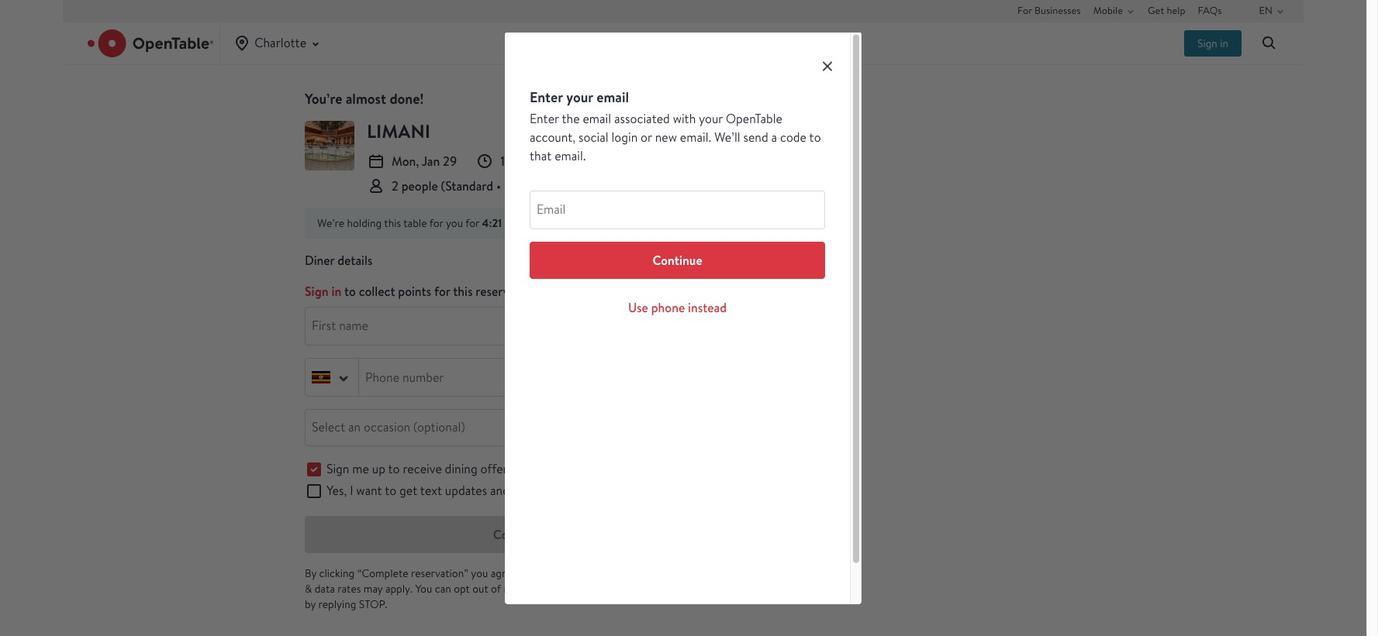 Task type: describe. For each thing, give the bounding box(es) containing it.
for businesses
[[1018, 4, 1081, 17]]

yes,
[[327, 483, 347, 500]]

collect
[[359, 283, 395, 300]]

up
[[372, 462, 385, 478]]

i
[[350, 483, 353, 500]]

am
[[530, 153, 550, 170]]

may
[[364, 583, 383, 597]]

to left collect in the left of the page
[[344, 283, 356, 300]]

want
[[356, 483, 382, 500]]

mon, jan 29
[[392, 153, 457, 170]]

complete reservation
[[493, 527, 610, 544]]

&
[[305, 583, 312, 597]]

you're almost done! element
[[305, 89, 798, 109]]

by clicking "complete reservation" you agree to the
[[305, 567, 551, 581]]

dining
[[504, 178, 540, 195]]

replying
[[318, 598, 356, 612]]

First name text field
[[306, 308, 545, 345]]

diner
[[305, 252, 335, 269]]

sign in to collect points for this reservation
[[305, 283, 536, 300]]

account
[[707, 583, 744, 597]]

for right table
[[429, 216, 443, 230]]

for
[[1018, 4, 1032, 17]]

. message & data rates may apply. you can opt out of receiving text messages at any time in your account settings or by replying stop.
[[305, 567, 797, 612]]

any
[[630, 583, 646, 597]]

you're
[[305, 89, 342, 109]]

in for sign in
[[1220, 36, 1229, 50]]

in for sign in to collect points for this reservation
[[332, 283, 342, 300]]

search icon image
[[1261, 34, 1279, 53]]

or
[[787, 583, 797, 597]]

complete
[[493, 527, 546, 544]]

limani link
[[367, 119, 798, 146]]

email.
[[693, 462, 725, 478]]

get
[[400, 483, 418, 500]]

1 vertical spatial this
[[453, 283, 473, 300]]

29
[[443, 153, 457, 170]]

complete reservation button
[[305, 517, 798, 554]]

(standard
[[441, 178, 493, 195]]

to left get
[[385, 483, 397, 500]]

by
[[305, 567, 317, 581]]

news
[[538, 462, 565, 478]]

my
[[603, 483, 620, 500]]

of
[[491, 583, 501, 597]]

we're
[[317, 216, 344, 230]]

text inside . message & data rates may apply. you can opt out of receiving text messages at any time in your account settings or by replying stop.
[[549, 583, 568, 597]]

message
[[755, 567, 796, 581]]

yes, i want to get text updates and reminders about my reservations.
[[327, 483, 691, 500]]

11:45 am
[[500, 153, 550, 170]]

opentable logo image
[[88, 29, 213, 57]]

faqs button
[[1198, 0, 1222, 22]]

we're holding this table for you for 4:21 minutes
[[317, 216, 543, 231]]

sign for sign in
[[1198, 36, 1218, 50]]

by inside . message & data rates may apply. you can opt out of receiving text messages at any time in your account settings or by replying stop.
[[305, 598, 316, 612]]

en
[[1259, 4, 1273, 17]]

•
[[496, 178, 501, 195]]

time
[[648, 583, 670, 597]]

stop.
[[359, 598, 388, 612]]

people
[[402, 178, 438, 195]]

reservation"
[[411, 567, 469, 581]]

receive
[[403, 462, 442, 478]]

to right 'up'
[[388, 462, 400, 478]]

table
[[404, 216, 427, 230]]

can
[[435, 583, 451, 597]]

receiving
[[504, 583, 547, 597]]

and for reminders
[[490, 483, 510, 500]]

points
[[398, 283, 431, 300]]

"complete
[[357, 567, 409, 581]]

mobile
[[1094, 4, 1123, 17]]

messages
[[571, 583, 615, 597]]

the
[[532, 567, 548, 581]]

businesses
[[1035, 4, 1081, 17]]

for right points
[[434, 283, 450, 300]]

2 people (standard • dining room)
[[392, 178, 579, 195]]

2
[[392, 178, 399, 195]]

clicking
[[319, 567, 355, 581]]

dining
[[445, 462, 478, 478]]

get help
[[1148, 4, 1186, 17]]



Task type: locate. For each thing, give the bounding box(es) containing it.
sign in button down diner
[[305, 283, 342, 300]]

1 vertical spatial text
[[549, 583, 568, 597]]

2 horizontal spatial this
[[597, 462, 616, 478]]

1 horizontal spatial this
[[453, 283, 473, 300]]

0 horizontal spatial text
[[420, 483, 442, 500]]

sign up yes,
[[327, 462, 349, 478]]

reservation inside button
[[549, 527, 610, 544]]

you left 4:21
[[446, 216, 463, 230]]

from
[[568, 462, 594, 478]]

1 vertical spatial by
[[305, 598, 316, 612]]

1 horizontal spatial and
[[516, 462, 535, 478]]

2 vertical spatial this
[[597, 462, 616, 478]]

data
[[315, 583, 335, 597]]

1 vertical spatial you
[[471, 567, 488, 581]]

this inside "we're holding this table for you for 4:21 minutes"
[[384, 216, 401, 230]]

this up my
[[597, 462, 616, 478]]

done!
[[390, 89, 424, 109]]

room)
[[543, 178, 579, 195]]

0 vertical spatial you
[[446, 216, 463, 230]]

.
[[750, 567, 753, 581]]

in down diner details
[[332, 283, 342, 300]]

about
[[570, 483, 600, 500]]

1 vertical spatial reservation
[[549, 527, 610, 544]]

reservations.
[[622, 483, 691, 500]]

0 horizontal spatial you
[[446, 216, 463, 230]]

you up out
[[471, 567, 488, 581]]

reservation
[[476, 283, 536, 300], [549, 527, 610, 544]]

text right receiving
[[549, 583, 568, 597]]

1 vertical spatial and
[[490, 483, 510, 500]]

rates
[[338, 583, 361, 597]]

and for news
[[516, 462, 535, 478]]

help
[[1167, 4, 1186, 17]]

opt
[[454, 583, 470, 597]]

at
[[618, 583, 627, 597]]

1 horizontal spatial text
[[549, 583, 568, 597]]

1 horizontal spatial by
[[678, 462, 690, 478]]

for businesses button
[[1018, 0, 1081, 22]]

in left your
[[672, 583, 681, 597]]

reservation down 4:21
[[476, 283, 536, 300]]

and
[[516, 462, 535, 478], [490, 483, 510, 500]]

0 vertical spatial sign
[[1198, 36, 1218, 50]]

limani
[[367, 119, 430, 144]]

1 vertical spatial sign in button
[[305, 283, 342, 300]]

reminders
[[513, 483, 567, 500]]

you're almost done!
[[305, 89, 424, 109]]

get help button
[[1148, 0, 1186, 22]]

0 horizontal spatial reservation
[[476, 283, 536, 300]]

to
[[344, 283, 356, 300], [388, 462, 400, 478], [385, 483, 397, 500], [520, 567, 530, 581]]

text
[[420, 483, 442, 500], [549, 583, 568, 597]]

for left 4:21
[[466, 216, 479, 230]]

1 horizontal spatial you
[[471, 567, 488, 581]]

sign down faqs button
[[1198, 36, 1218, 50]]

sign for sign me up to receive dining offers and news from this restaurant by email.
[[327, 462, 349, 478]]

updates
[[445, 483, 487, 500]]

apply.
[[385, 583, 413, 597]]

mobile button
[[1094, 0, 1140, 22]]

get
[[1148, 4, 1165, 17]]

you inside "we're holding this table for you for 4:21 minutes"
[[446, 216, 463, 230]]

in inside . message & data rates may apply. you can opt out of receiving text messages at any time in your account settings or by replying stop.
[[672, 583, 681, 597]]

by
[[678, 462, 690, 478], [305, 598, 316, 612]]

0 horizontal spatial in
[[332, 283, 342, 300]]

details
[[338, 252, 373, 269]]

navigation
[[220, 22, 337, 64]]

1 horizontal spatial sign in button
[[1185, 30, 1242, 57]]

sign for sign in to collect points for this reservation
[[305, 283, 329, 300]]

this right points
[[453, 283, 473, 300]]

settings
[[747, 583, 784, 597]]

sign in button
[[1185, 30, 1242, 57], [305, 283, 342, 300]]

0 horizontal spatial this
[[384, 216, 401, 230]]

you
[[446, 216, 463, 230], [471, 567, 488, 581]]

me
[[352, 462, 369, 478]]

to left the
[[520, 567, 530, 581]]

0 horizontal spatial by
[[305, 598, 316, 612]]

sign
[[1198, 36, 1218, 50], [305, 283, 329, 300], [327, 462, 349, 478]]

diner details
[[305, 252, 373, 269]]

1 vertical spatial sign
[[305, 283, 329, 300]]

sign me up to receive dining offers and news from this restaurant by email.
[[327, 462, 725, 478]]

text right get
[[420, 483, 442, 500]]

1 vertical spatial in
[[332, 283, 342, 300]]

0 vertical spatial reservation
[[476, 283, 536, 300]]

0 horizontal spatial and
[[490, 483, 510, 500]]

in
[[1220, 36, 1229, 50], [332, 283, 342, 300], [672, 583, 681, 597]]

restaurant
[[619, 462, 675, 478]]

sign down diner
[[305, 283, 329, 300]]

almost
[[346, 89, 386, 109]]

11:45
[[500, 153, 528, 170]]

and down offers
[[490, 483, 510, 500]]

in down faqs button
[[1220, 36, 1229, 50]]

0 vertical spatial this
[[384, 216, 401, 230]]

0 vertical spatial sign in button
[[1185, 30, 1242, 57]]

by left email.
[[678, 462, 690, 478]]

2 vertical spatial in
[[672, 583, 681, 597]]

reservation down about
[[549, 527, 610, 544]]

0 vertical spatial text
[[420, 483, 442, 500]]

en button
[[1259, 0, 1290, 22]]

Phone number telephone field
[[359, 359, 545, 396]]

2 vertical spatial sign
[[327, 462, 349, 478]]

0 vertical spatial in
[[1220, 36, 1229, 50]]

sign in
[[1198, 36, 1229, 50]]

0 horizontal spatial sign in button
[[305, 283, 342, 300]]

1 horizontal spatial reservation
[[549, 527, 610, 544]]

your
[[683, 583, 704, 597]]

and up the reminders
[[516, 462, 535, 478]]

mon,
[[392, 153, 419, 170]]

holding
[[347, 216, 382, 230]]

minutes
[[505, 216, 543, 231]]

jan
[[422, 153, 440, 170]]

you
[[415, 583, 432, 597]]

Last name text field
[[559, 308, 797, 345]]

out
[[473, 583, 488, 597]]

1 horizontal spatial in
[[672, 583, 681, 597]]

faqs
[[1198, 4, 1222, 17]]

this left table
[[384, 216, 401, 230]]

0 vertical spatial and
[[516, 462, 535, 478]]

2 horizontal spatial in
[[1220, 36, 1229, 50]]

0 vertical spatial by
[[678, 462, 690, 478]]

offers
[[481, 462, 513, 478]]

4:21
[[482, 216, 502, 231]]

agree
[[491, 567, 517, 581]]

sign in button down faqs button
[[1185, 30, 1242, 57]]

by down &
[[305, 598, 316, 612]]

this
[[384, 216, 401, 230], [453, 283, 473, 300], [597, 462, 616, 478]]



Task type: vqa. For each thing, say whether or not it's contained in the screenshot.
For Businesses
yes



